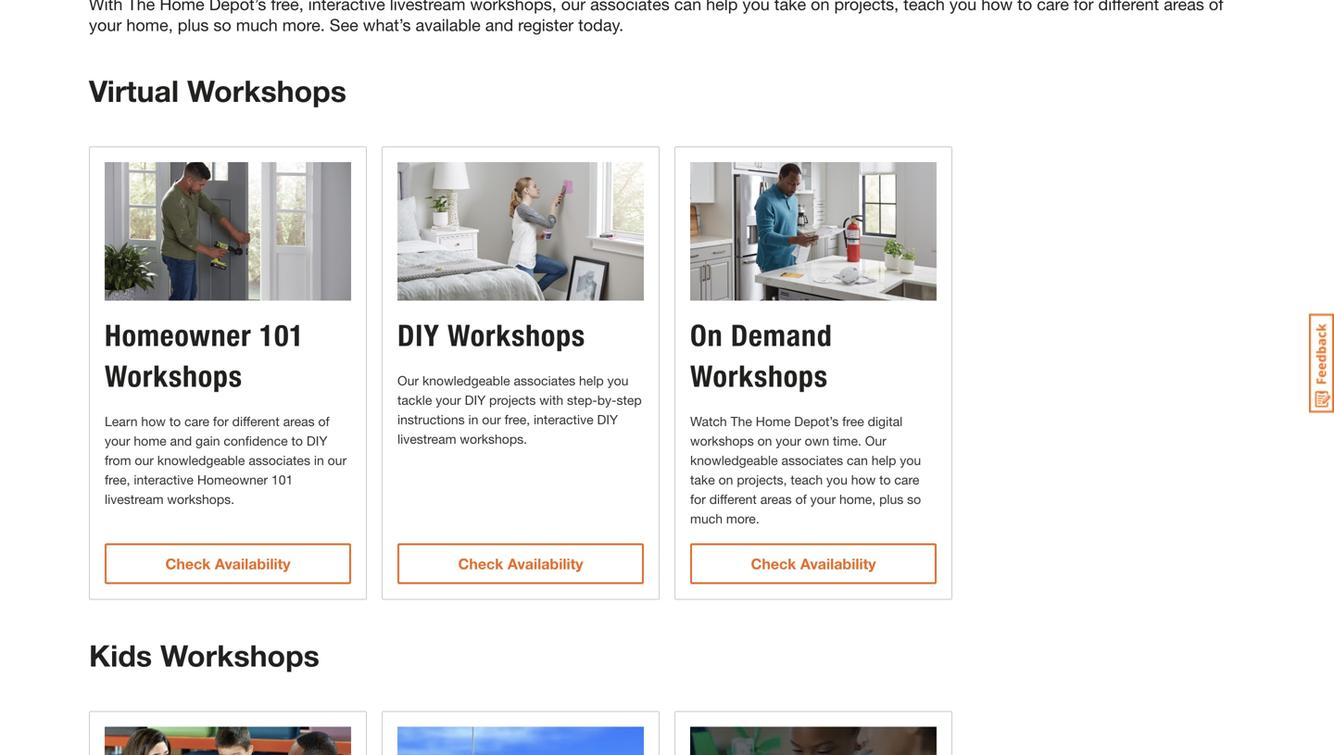 Task type: describe. For each thing, give the bounding box(es) containing it.
with the home depot's free, interactive livestream workshops, our associates can help you take on projects, teach you how to care for different areas of your home, plus so much more. see what's available and register today.
[[89, 0, 1224, 35]]

different inside watch the home depot's free digital workshops on your own time. our knowledgeable associates can help you take on projects, teach you how to care for different areas of your home, plus so much more.
[[710, 492, 757, 507]]

take inside watch the home depot's free digital workshops on your own time. our knowledgeable associates can help you take on projects, teach you how to care for different areas of your home, plus so much more.
[[690, 472, 715, 488]]

how inside with the home depot's free, interactive livestream workshops, our associates can help you take on projects, teach you how to care for different areas of your home, plus so much more. see what's available and register today.
[[981, 0, 1013, 14]]

much inside watch the home depot's free digital workshops on your own time. our knowledgeable associates can help you take on projects, teach you how to care for different areas of your home, plus so much more.
[[690, 511, 723, 526]]

help inside watch the home depot's free digital workshops on your own time. our knowledgeable associates can help you take on projects, teach you how to care for different areas of your home, plus so much more.
[[872, 453, 896, 468]]

diy workshops
[[398, 318, 586, 354]]

step
[[617, 393, 642, 408]]

associates inside learn how to care for different areas of your home and gain confidence to diy from our knowledgeable associates in our free, interactive homeowner 101 livestream workshops.
[[249, 453, 310, 468]]

learn how to care for different areas of your home and gain confidence to diy from our knowledgeable associates in our free, interactive homeowner 101 livestream workshops.
[[105, 414, 347, 507]]

on inside with the home depot's free, interactive livestream workshops, our associates can help you take on projects, teach you how to care for different areas of your home, plus so much more. see what's available and register today.
[[811, 0, 830, 14]]

our inside watch the home depot's free digital workshops on your own time. our knowledgeable associates can help you take on projects, teach you how to care for different areas of your home, plus so much more.
[[865, 433, 887, 449]]

and inside learn how to care for different areas of your home and gain confidence to diy from our knowledgeable associates in our free, interactive homeowner 101 livestream workshops.
[[170, 433, 192, 449]]

home, inside watch the home depot's free digital workshops on your own time. our knowledgeable associates can help you take on projects, teach you how to care for different areas of your home, plus so much more.
[[840, 492, 876, 507]]

more. inside with the home depot's free, interactive livestream workshops, our associates can help you take on projects, teach you how to care for different areas of your home, plus so much more. see what's available and register today.
[[282, 15, 325, 35]]

more. inside watch the home depot's free digital workshops on your own time. our knowledgeable associates can help you take on projects, teach you how to care for different areas of your home, plus so much more.
[[726, 511, 760, 526]]

projects, inside with the home depot's free, interactive livestream workshops, our associates can help you take on projects, teach you how to care for different areas of your home, plus so much more. see what's available and register today.
[[834, 0, 899, 14]]

feedback link image
[[1309, 313, 1334, 413]]

workshops. inside learn how to care for different areas of your home and gain confidence to diy from our knowledgeable associates in our free, interactive homeowner 101 livestream workshops.
[[167, 492, 234, 507]]

1 horizontal spatial on
[[758, 433, 772, 449]]

of inside with the home depot's free, interactive livestream workshops, our associates can help you take on projects, teach you how to care for different areas of your home, plus so much more. see what's available and register today.
[[1209, 0, 1224, 14]]

you inside our knowledgeable associates help you tackle your diy projects with step-by-step instructions in our free, interactive diy livestream workshops.
[[608, 373, 629, 388]]

check for homeowner 101 workshops
[[165, 555, 211, 573]]

workshops for virtual
[[187, 73, 346, 108]]

check availability for diy workshops
[[458, 555, 583, 573]]

knowledgeable inside learn how to care for different areas of your home and gain confidence to diy from our knowledgeable associates in our free, interactive homeowner 101 livestream workshops.
[[157, 453, 245, 468]]

on demand workshops
[[690, 318, 833, 394]]

our knowledgeable associates help you tackle your diy projects with step-by-step instructions in our free, interactive diy livestream workshops.
[[398, 373, 642, 447]]

kitchen fire extinguisher with easy mount bracket, 10 b:c, dry chemical, one-time use image
[[690, 162, 937, 301]]

associates inside with the home depot's free, interactive livestream workshops, our associates can help you take on projects, teach you how to care for different areas of your home, plus so much more. see what's available and register today.
[[590, 0, 670, 14]]

interactive inside learn how to care for different areas of your home and gain confidence to diy from our knowledgeable associates in our free, interactive homeowner 101 livestream workshops.
[[134, 472, 194, 488]]

101 inside homeowner 101 workshops
[[259, 318, 304, 354]]

workshops for diy
[[448, 318, 586, 354]]

watch
[[690, 414, 727, 429]]

care inside learn how to care for different areas of your home and gain confidence to diy from our knowledgeable associates in our free, interactive homeowner 101 livestream workshops.
[[184, 414, 209, 429]]

free, inside learn how to care for different areas of your home and gain confidence to diy from our knowledgeable associates in our free, interactive homeowner 101 livestream workshops.
[[105, 472, 130, 488]]

workshops inside homeowner 101 workshops
[[105, 359, 243, 394]]

interactive inside with the home depot's free, interactive livestream workshops, our associates can help you take on projects, teach you how to care for different areas of your home, plus so much more. see what's available and register today.
[[308, 0, 385, 14]]

diy down by-
[[597, 412, 618, 427]]

from
[[105, 453, 131, 468]]

of inside learn how to care for different areas of your home and gain confidence to diy from our knowledgeable associates in our free, interactive homeowner 101 livestream workshops.
[[318, 414, 330, 429]]

the for watch
[[731, 414, 752, 429]]

different inside learn how to care for different areas of your home and gain confidence to diy from our knowledgeable associates in our free, interactive homeowner 101 livestream workshops.
[[232, 414, 280, 429]]

your inside our knowledgeable associates help you tackle your diy projects with step-by-step instructions in our free, interactive diy livestream workshops.
[[436, 393, 461, 408]]

knowledgeable inside our knowledgeable associates help you tackle your diy projects with step-by-step instructions in our free, interactive diy livestream workshops.
[[423, 373, 510, 388]]

home, inside with the home depot's free, interactive livestream workshops, our associates can help you take on projects, teach you how to care for different areas of your home, plus so much more. see what's available and register today.
[[126, 15, 173, 35]]

workshops,
[[470, 0, 557, 14]]

plus inside watch the home depot's free digital workshops on your own time. our knowledgeable associates can help you take on projects, teach you how to care for different areas of your home, plus so much more.
[[879, 492, 904, 507]]

for inside with the home depot's free, interactive livestream workshops, our associates can help you take on projects, teach you how to care for different areas of your home, plus so much more. see what's available and register today.
[[1074, 0, 1094, 14]]

free, inside with the home depot's free, interactive livestream workshops, our associates can help you take on projects, teach you how to care for different areas of your home, plus so much more. see what's available and register today.
[[271, 0, 304, 14]]

plus inside with the home depot's free, interactive livestream workshops, our associates can help you take on projects, teach you how to care for different areas of your home, plus so much more. see what's available and register today.
[[178, 15, 209, 35]]

learn
[[105, 414, 138, 429]]

diy inside learn how to care for different areas of your home and gain confidence to diy from our knowledgeable associates in our free, interactive homeowner 101 livestream workshops.
[[307, 433, 327, 449]]

register
[[518, 15, 574, 35]]

virtual
[[89, 73, 179, 108]]

associates inside our knowledgeable associates help you tackle your diy projects with step-by-step instructions in our free, interactive diy livestream workshops.
[[514, 373, 576, 388]]

check availability button for on demand workshops
[[690, 544, 937, 584]]

help inside our knowledgeable associates help you tackle your diy projects with step-by-step instructions in our free, interactive diy livestream workshops.
[[579, 373, 604, 388]]

on
[[690, 318, 723, 354]]

help inside with the home depot's free, interactive livestream workshops, our associates can help you take on projects, teach you how to care for different areas of your home, plus so much more. see what's available and register today.
[[706, 0, 738, 14]]

workshops
[[690, 433, 754, 449]]

areas inside with the home depot's free, interactive livestream workshops, our associates can help you take on projects, teach you how to care for different areas of your home, plus so much more. see what's available and register today.
[[1164, 0, 1205, 14]]

kids
[[89, 638, 152, 673]]

in inside learn how to care for different areas of your home and gain confidence to diy from our knowledgeable associates in our free, interactive homeowner 101 livestream workshops.
[[314, 453, 324, 468]]

diy left projects
[[465, 393, 486, 408]]

homeowner inside homeowner 101 workshops
[[105, 318, 252, 354]]



Task type: locate. For each thing, give the bounding box(es) containing it.
1 horizontal spatial knowledgeable
[[423, 373, 510, 388]]

and down workshops,
[[485, 15, 513, 35]]

for
[[1074, 0, 1094, 14], [213, 414, 229, 429], [690, 492, 706, 507]]

how
[[981, 0, 1013, 14], [141, 414, 166, 429], [851, 472, 876, 488]]

plus down digital
[[879, 492, 904, 507]]

0 vertical spatial more.
[[282, 15, 325, 35]]

the inside with the home depot's free, interactive livestream workshops, our associates can help you take on projects, teach you how to care for different areas of your home, plus so much more. see what's available and register today.
[[127, 0, 155, 14]]

knowledgeable
[[423, 373, 510, 388], [157, 453, 245, 468], [690, 453, 778, 468]]

teach inside watch the home depot's free digital workshops on your own time. our knowledgeable associates can help you take on projects, teach you how to care for different areas of your home, plus so much more.
[[791, 472, 823, 488]]

1 vertical spatial home,
[[840, 492, 876, 507]]

kids workshops
[[89, 638, 320, 673]]

more. left see
[[282, 15, 325, 35]]

1 horizontal spatial workshops.
[[460, 431, 527, 447]]

livestream up available
[[390, 0, 466, 14]]

1 horizontal spatial check availability
[[458, 555, 583, 573]]

1 horizontal spatial and
[[485, 15, 513, 35]]

your
[[89, 15, 122, 35], [436, 393, 461, 408], [105, 433, 130, 449], [776, 433, 801, 449], [810, 492, 836, 507]]

workshops. inside our knowledgeable associates help you tackle your diy projects with step-by-step instructions in our free, interactive diy livestream workshops.
[[460, 431, 527, 447]]

more. down workshops
[[726, 511, 760, 526]]

3 check availability from the left
[[751, 555, 876, 573]]

areas inside learn how to care for different areas of your home and gain confidence to diy from our knowledgeable associates in our free, interactive homeowner 101 livestream workshops.
[[283, 414, 315, 429]]

digital
[[868, 414, 903, 429]]

what's
[[363, 15, 411, 35]]

teach
[[904, 0, 945, 14], [791, 472, 823, 488]]

free
[[842, 414, 864, 429]]

2 vertical spatial areas
[[760, 492, 792, 507]]

demand
[[731, 318, 833, 354]]

home for plus
[[160, 0, 205, 14]]

can
[[674, 0, 702, 14], [847, 453, 868, 468]]

2 horizontal spatial of
[[1209, 0, 1224, 14]]

0 vertical spatial interactive
[[308, 0, 385, 14]]

2 horizontal spatial help
[[872, 453, 896, 468]]

check availability for on demand workshops
[[751, 555, 876, 573]]

0 horizontal spatial for
[[213, 414, 229, 429]]

1 vertical spatial our
[[865, 433, 887, 449]]

to inside watch the home depot's free digital workshops on your own time. our knowledgeable associates can help you take on projects, teach you how to care for different areas of your home, plus so much more.
[[879, 472, 891, 488]]

1 vertical spatial can
[[847, 453, 868, 468]]

take inside with the home depot's free, interactive livestream workshops, our associates can help you take on projects, teach you how to care for different areas of your home, plus so much more. see what's available and register today.
[[774, 0, 806, 14]]

can inside watch the home depot's free digital workshops on your own time. our knowledgeable associates can help you take on projects, teach you how to care for different areas of your home, plus so much more.
[[847, 453, 868, 468]]

0 horizontal spatial check availability
[[165, 555, 291, 573]]

livestream inside our knowledgeable associates help you tackle your diy projects with step-by-step instructions in our free, interactive diy livestream workshops.
[[398, 431, 456, 447]]

confidence
[[224, 433, 288, 449]]

so
[[213, 15, 231, 35], [907, 492, 921, 507]]

different
[[1099, 0, 1159, 14], [232, 414, 280, 429], [710, 492, 757, 507]]

check
[[165, 555, 211, 573], [458, 555, 503, 573], [751, 555, 796, 573]]

much inside with the home depot's free, interactive livestream workshops, our associates can help you take on projects, teach you how to care for different areas of your home, plus so much more. see what's available and register today.
[[236, 15, 278, 35]]

1 vertical spatial how
[[141, 414, 166, 429]]

knowledgeable down workshops
[[690, 453, 778, 468]]

1 horizontal spatial care
[[895, 472, 920, 488]]

projects, inside watch the home depot's free digital workshops on your own time. our knowledgeable associates can help you take on projects, teach you how to care for different areas of your home, plus so much more.
[[737, 472, 787, 488]]

time.
[[833, 433, 862, 449]]

3 availability from the left
[[800, 555, 876, 573]]

2 horizontal spatial check
[[751, 555, 796, 573]]

1 check availability button from the left
[[105, 544, 351, 584]]

0 vertical spatial areas
[[1164, 0, 1205, 14]]

3 check from the left
[[751, 555, 796, 573]]

1 vertical spatial different
[[232, 414, 280, 429]]

projects
[[489, 393, 536, 408]]

for inside watch the home depot's free digital workshops on your own time. our knowledgeable associates can help you take on projects, teach you how to care for different areas of your home, plus so much more.
[[690, 492, 706, 507]]

care inside watch the home depot's free digital workshops on your own time. our knowledgeable associates can help you take on projects, teach you how to care for different areas of your home, plus so much more.
[[895, 472, 920, 488]]

0 vertical spatial our
[[398, 373, 419, 388]]

0 vertical spatial in
[[468, 412, 479, 427]]

our inside with the home depot's free, interactive livestream workshops, our associates can help you take on projects, teach you how to care for different areas of your home, plus so much more. see what's available and register today.
[[561, 0, 586, 14]]

0 vertical spatial can
[[674, 0, 702, 14]]

much
[[236, 15, 278, 35], [690, 511, 723, 526]]

home
[[160, 0, 205, 14], [756, 414, 791, 429]]

1 vertical spatial so
[[907, 492, 921, 507]]

0 vertical spatial 101
[[259, 318, 304, 354]]

teach inside with the home depot's free, interactive livestream workshops, our associates can help you take on projects, teach you how to care for different areas of your home, plus so much more. see what's available and register today.
[[904, 0, 945, 14]]

2 horizontal spatial different
[[1099, 0, 1159, 14]]

care inside with the home depot's free, interactive livestream workshops, our associates can help you take on projects, teach you how to care for different areas of your home, plus so much more. see what's available and register today.
[[1037, 0, 1069, 14]]

our down digital
[[865, 433, 887, 449]]

0 vertical spatial depot's
[[209, 0, 266, 14]]

0 horizontal spatial can
[[674, 0, 702, 14]]

depot's inside watch the home depot's free digital workshops on your own time. our knowledgeable associates can help you take on projects, teach you how to care for different areas of your home, plus so much more.
[[794, 414, 839, 429]]

livestream inside learn how to care for different areas of your home and gain confidence to diy from our knowledgeable associates in our free, interactive homeowner 101 livestream workshops.
[[105, 492, 164, 507]]

0 horizontal spatial much
[[236, 15, 278, 35]]

2 in. flex putty knife image
[[398, 162, 644, 301]]

0 horizontal spatial depot's
[[209, 0, 266, 14]]

0 vertical spatial take
[[774, 0, 806, 14]]

0 horizontal spatial home,
[[126, 15, 173, 35]]

1 vertical spatial depot's
[[794, 414, 839, 429]]

virtual workshops
[[89, 73, 346, 108]]

3 check availability button from the left
[[690, 544, 937, 584]]

1 vertical spatial plus
[[879, 492, 904, 507]]

1 horizontal spatial can
[[847, 453, 868, 468]]

our up tackle
[[398, 373, 419, 388]]

free,
[[271, 0, 304, 14], [505, 412, 530, 427], [105, 472, 130, 488]]

different inside with the home depot's free, interactive livestream workshops, our associates can help you take on projects, teach you how to care for different areas of your home, plus so much more. see what's available and register today.
[[1099, 0, 1159, 14]]

2 horizontal spatial for
[[1074, 0, 1094, 14]]

associates
[[590, 0, 670, 14], [514, 373, 576, 388], [249, 453, 310, 468], [782, 453, 843, 468]]

your inside learn how to care for different areas of your home and gain confidence to diy from our knowledgeable associates in our free, interactive homeowner 101 livestream workshops.
[[105, 433, 130, 449]]

free, inside our knowledgeable associates help you tackle your diy projects with step-by-step instructions in our free, interactive diy livestream workshops.
[[505, 412, 530, 427]]

plus up virtual workshops
[[178, 15, 209, 35]]

0 vertical spatial and
[[485, 15, 513, 35]]

1 availability from the left
[[215, 555, 291, 573]]

associates up with
[[514, 373, 576, 388]]

home right with
[[160, 0, 205, 14]]

tackle
[[398, 393, 432, 408]]

check availability for homeowner 101 workshops
[[165, 555, 291, 573]]

2 vertical spatial interactive
[[134, 472, 194, 488]]

science_fair_height250px.jpeg.webp image
[[690, 727, 937, 755]]

check for diy workshops
[[458, 555, 503, 573]]

interactive inside our knowledgeable associates help you tackle your diy projects with step-by-step instructions in our free, interactive diy livestream workshops.
[[534, 412, 594, 427]]

1 horizontal spatial much
[[690, 511, 723, 526]]

plus
[[178, 15, 209, 35], [879, 492, 904, 507]]

home, up virtual
[[126, 15, 173, 35]]

1 vertical spatial home
[[756, 414, 791, 429]]

how inside learn how to care for different areas of your home and gain confidence to diy from our knowledgeable associates in our free, interactive homeowner 101 livestream workshops.
[[141, 414, 166, 429]]

1 vertical spatial projects,
[[737, 472, 787, 488]]

0 horizontal spatial home
[[160, 0, 205, 14]]

the for with
[[127, 0, 155, 14]]

livestream
[[390, 0, 466, 14], [398, 431, 456, 447], [105, 492, 164, 507]]

1 horizontal spatial projects,
[[834, 0, 899, 14]]

homeowner inside learn how to care for different areas of your home and gain confidence to diy from our knowledgeable associates in our free, interactive homeowner 101 livestream workshops.
[[197, 472, 268, 488]]

knowledgeable down gain
[[157, 453, 245, 468]]

0 horizontal spatial areas
[[283, 414, 315, 429]]

1 horizontal spatial our
[[865, 433, 887, 449]]

0 horizontal spatial of
[[318, 414, 330, 429]]

home inside watch the home depot's free digital workshops on your own time. our knowledgeable associates can help you take on projects, teach you how to care for different areas of your home, plus so much more.
[[756, 414, 791, 429]]

2 vertical spatial livestream
[[105, 492, 164, 507]]

available
[[416, 15, 481, 35]]

the
[[127, 0, 155, 14], [731, 414, 752, 429]]

associates down own
[[782, 453, 843, 468]]

1 horizontal spatial how
[[851, 472, 876, 488]]

associates inside watch the home depot's free digital workshops on your own time. our knowledgeable associates can help you take on projects, teach you how to care for different areas of your home, plus so much more.
[[782, 453, 843, 468]]

1 vertical spatial teach
[[791, 472, 823, 488]]

0 vertical spatial how
[[981, 0, 1013, 14]]

more.
[[282, 15, 325, 35], [726, 511, 760, 526]]

homeowner
[[105, 318, 252, 354], [197, 472, 268, 488]]

areas inside watch the home depot's free digital workshops on your own time. our knowledgeable associates can help you take on projects, teach you how to care for different areas of your home, plus so much more.
[[760, 492, 792, 507]]

associates down confidence
[[249, 453, 310, 468]]

depot's
[[209, 0, 266, 14], [794, 414, 839, 429]]

2 vertical spatial for
[[690, 492, 706, 507]]

check availability button for diy workshops
[[398, 544, 644, 584]]

much down workshops
[[690, 511, 723, 526]]

depot's for free
[[794, 414, 839, 429]]

0 horizontal spatial on
[[719, 472, 733, 488]]

to
[[1018, 0, 1032, 14], [169, 414, 181, 429], [291, 433, 303, 449], [879, 472, 891, 488]]

by-
[[597, 393, 617, 408]]

diy
[[398, 318, 440, 354], [465, 393, 486, 408], [597, 412, 618, 427], [307, 433, 327, 449]]

2 horizontal spatial on
[[811, 0, 830, 14]]

for inside learn how to care for different areas of your home and gain confidence to diy from our knowledgeable associates in our free, interactive homeowner 101 livestream workshops.
[[213, 414, 229, 429]]

knowledgeable inside watch the home depot's free digital workshops on your own time. our knowledgeable associates can help you take on projects, teach you how to care for different areas of your home, plus so much more.
[[690, 453, 778, 468]]

1 horizontal spatial home
[[756, 414, 791, 429]]

on
[[811, 0, 830, 14], [758, 433, 772, 449], [719, 472, 733, 488]]

1 check from the left
[[165, 555, 211, 573]]

check availability
[[165, 555, 291, 573], [458, 555, 583, 573], [751, 555, 876, 573]]

so inside with the home depot's free, interactive livestream workshops, our associates can help you take on projects, teach you how to care for different areas of your home, plus so much more. see what's available and register today.
[[213, 15, 231, 35]]

your inside with the home depot's free, interactive livestream workshops, our associates can help you take on projects, teach you how to care for different areas of your home, plus so much more. see what's available and register today.
[[89, 15, 122, 35]]

1 vertical spatial areas
[[283, 414, 315, 429]]

2 horizontal spatial check availability
[[751, 555, 876, 573]]

2 vertical spatial of
[[796, 492, 807, 507]]

to inside with the home depot's free, interactive livestream workshops, our associates can help you take on projects, teach you how to care for different areas of your home, plus so much more. see what's available and register today.
[[1018, 0, 1032, 14]]

check availability button
[[105, 544, 351, 584], [398, 544, 644, 584], [690, 544, 937, 584]]

0 vertical spatial projects,
[[834, 0, 899, 14]]

diy up tackle
[[398, 318, 440, 354]]

1 horizontal spatial interactive
[[308, 0, 385, 14]]

with
[[89, 0, 123, 14]]

availability for homeowner 101 workshops
[[215, 555, 291, 573]]

you
[[743, 0, 770, 14], [950, 0, 977, 14], [608, 373, 629, 388], [900, 453, 921, 468], [827, 472, 848, 488]]

depot's up virtual workshops
[[209, 0, 266, 14]]

step-
[[567, 393, 597, 408]]

the inside watch the home depot's free digital workshops on your own time. our knowledgeable associates can help you take on projects, teach you how to care for different areas of your home, plus so much more.
[[731, 414, 752, 429]]

our
[[561, 0, 586, 14], [482, 412, 501, 427], [135, 453, 154, 468], [328, 453, 347, 468]]

2 availability from the left
[[508, 555, 583, 573]]

101 inside learn how to care for different areas of your home and gain confidence to diy from our knowledgeable associates in our free, interactive homeowner 101 livestream workshops.
[[271, 472, 293, 488]]

0 horizontal spatial take
[[690, 472, 715, 488]]

our
[[398, 373, 419, 388], [865, 433, 887, 449]]

home,
[[126, 15, 173, 35], [840, 492, 876, 507]]

1 vertical spatial workshops.
[[167, 492, 234, 507]]

knowledgeable up projects
[[423, 373, 510, 388]]

1 horizontal spatial plus
[[879, 492, 904, 507]]

and left gain
[[170, 433, 192, 449]]

and inside with the home depot's free, interactive livestream workshops, our associates can help you take on projects, teach you how to care for different areas of your home, plus so much more. see what's available and register today.
[[485, 15, 513, 35]]

1 vertical spatial 101
[[271, 472, 293, 488]]

0 horizontal spatial teach
[[791, 472, 823, 488]]

interactive down 'home'
[[134, 472, 194, 488]]

much up virtual workshops
[[236, 15, 278, 35]]

your up the from
[[105, 433, 130, 449]]

2 vertical spatial care
[[895, 472, 920, 488]]

0 vertical spatial home
[[160, 0, 205, 14]]

home, down 'time.'
[[840, 492, 876, 507]]

in inside our knowledgeable associates help you tackle your diy projects with step-by-step instructions in our free, interactive diy livestream workshops.
[[468, 412, 479, 427]]

check availability button for homeowner 101 workshops
[[105, 544, 351, 584]]

the up workshops
[[731, 414, 752, 429]]

0 vertical spatial workshops.
[[460, 431, 527, 447]]

0 vertical spatial homeowner
[[105, 318, 252, 354]]

homeowner 101 workshops
[[105, 318, 304, 394]]

your left own
[[776, 433, 801, 449]]

livestream down the from
[[105, 492, 164, 507]]

1 vertical spatial more.
[[726, 511, 760, 526]]

1 vertical spatial much
[[690, 511, 723, 526]]

1 vertical spatial interactive
[[534, 412, 594, 427]]

2 check availability from the left
[[458, 555, 583, 573]]

workshops for kids
[[160, 638, 320, 673]]

1 horizontal spatial home,
[[840, 492, 876, 507]]

your down with
[[89, 15, 122, 35]]

own
[[805, 433, 829, 449]]

projects,
[[834, 0, 899, 14], [737, 472, 787, 488]]

home for areas
[[756, 414, 791, 429]]

watch the home depot's free digital workshops on your own time. our knowledgeable associates can help you take on projects, teach you how to care for different areas of your home, plus so much more.
[[690, 414, 921, 526]]

livestream down instructions
[[398, 431, 456, 447]]

the right with
[[127, 0, 155, 14]]

how inside watch the home depot's free digital workshops on your own time. our knowledgeable associates can help you take on projects, teach you how to care for different areas of your home, plus so much more.
[[851, 472, 876, 488]]

workshops. down projects
[[460, 431, 527, 447]]

associates up today.
[[590, 0, 670, 14]]

2 check from the left
[[458, 555, 503, 573]]

see
[[330, 15, 358, 35]]

workshops
[[187, 73, 346, 108], [448, 318, 586, 354], [105, 359, 243, 394], [690, 359, 828, 394], [160, 638, 320, 673]]

1 horizontal spatial availability
[[508, 555, 583, 573]]

1 horizontal spatial teach
[[904, 0, 945, 14]]

1 vertical spatial for
[[213, 414, 229, 429]]

home inside with the home depot's free, interactive livestream workshops, our associates can help you take on projects, teach you how to care for different areas of your home, plus so much more. see what's available and register today.
[[160, 0, 205, 14]]

2 horizontal spatial how
[[981, 0, 1013, 14]]

1 vertical spatial and
[[170, 433, 192, 449]]

in
[[468, 412, 479, 427], [314, 453, 324, 468]]

0 horizontal spatial how
[[141, 414, 166, 429]]

0 vertical spatial home,
[[126, 15, 173, 35]]

of
[[1209, 0, 1224, 14], [318, 414, 330, 429], [796, 492, 807, 507]]

belleview venetian bronze single cylinder door handleset with cove door knob featuring smartkey security image
[[105, 162, 351, 301]]

0 horizontal spatial check
[[165, 555, 211, 573]]

so inside watch the home depot's free digital workshops on your own time. our knowledgeable associates can help you take on projects, teach you how to care for different areas of your home, plus so much more.
[[907, 492, 921, 507]]

0 horizontal spatial different
[[232, 414, 280, 429]]

0 horizontal spatial knowledgeable
[[157, 453, 245, 468]]

1 horizontal spatial depot's
[[794, 414, 839, 429]]

1 horizontal spatial free,
[[271, 0, 304, 14]]

your down own
[[810, 492, 836, 507]]

0 vertical spatial plus
[[178, 15, 209, 35]]

1 horizontal spatial so
[[907, 492, 921, 507]]

availability
[[215, 555, 291, 573], [508, 555, 583, 573], [800, 555, 876, 573]]

interactive down with
[[534, 412, 594, 427]]

care
[[1037, 0, 1069, 14], [184, 414, 209, 429], [895, 472, 920, 488]]

diy right confidence
[[307, 433, 327, 449]]

0 horizontal spatial help
[[579, 373, 604, 388]]

1 vertical spatial take
[[690, 472, 715, 488]]

interactive
[[308, 0, 385, 14], [534, 412, 594, 427], [134, 472, 194, 488]]

interactive up see
[[308, 0, 385, 14]]

workshops. down gain
[[167, 492, 234, 507]]

our inside our knowledgeable associates help you tackle your diy projects with step-by-step instructions in our free, interactive diy livestream workshops.
[[398, 373, 419, 388]]

and
[[485, 15, 513, 35], [170, 433, 192, 449]]

home
[[134, 433, 166, 449]]

0 horizontal spatial availability
[[215, 555, 291, 573]]

depot's inside with the home depot's free, interactive livestream workshops, our associates can help you take on projects, teach you how to care for different areas of your home, plus so much more. see what's available and register today.
[[209, 0, 266, 14]]

1 vertical spatial help
[[579, 373, 604, 388]]

2 horizontal spatial check availability button
[[690, 544, 937, 584]]

your up instructions
[[436, 393, 461, 408]]

availability for diy workshops
[[508, 555, 583, 573]]

depot's up own
[[794, 414, 839, 429]]

depot's for free,
[[209, 0, 266, 14]]

workshops inside "on demand workshops"
[[690, 359, 828, 394]]

0 horizontal spatial care
[[184, 414, 209, 429]]

of inside watch the home depot's free digital workshops on your own time. our knowledgeable associates can help you take on projects, teach you how to care for different areas of your home, plus so much more.
[[796, 492, 807, 507]]

with
[[540, 393, 564, 408]]

1 vertical spatial on
[[758, 433, 772, 449]]

help
[[706, 0, 738, 14], [579, 373, 604, 388], [872, 453, 896, 468]]

101
[[259, 318, 304, 354], [271, 472, 293, 488]]

take
[[774, 0, 806, 14], [690, 472, 715, 488]]

workshops.
[[460, 431, 527, 447], [167, 492, 234, 507]]

0 horizontal spatial more.
[[282, 15, 325, 35]]

can inside with the home depot's free, interactive livestream workshops, our associates can help you take on projects, teach you how to care for different areas of your home, plus so much more. see what's available and register today.
[[674, 0, 702, 14]]

0 horizontal spatial so
[[213, 15, 231, 35]]

instructions
[[398, 412, 465, 427]]

today.
[[578, 15, 624, 35]]

0 horizontal spatial workshops.
[[167, 492, 234, 507]]

livestream inside with the home depot's free, interactive livestream workshops, our associates can help you take on projects, teach you how to care for different areas of your home, plus so much more. see what's available and register today.
[[390, 0, 466, 14]]

check for on demand workshops
[[751, 555, 796, 573]]

1 check availability from the left
[[165, 555, 291, 573]]

gain
[[196, 433, 220, 449]]

our inside our knowledgeable associates help you tackle your diy projects with step-by-step instructions in our free, interactive diy livestream workshops.
[[482, 412, 501, 427]]

1 horizontal spatial of
[[796, 492, 807, 507]]

2 check availability button from the left
[[398, 544, 644, 584]]

home right watch
[[756, 414, 791, 429]]

availability for on demand workshops
[[800, 555, 876, 573]]

0 vertical spatial care
[[1037, 0, 1069, 14]]

areas
[[1164, 0, 1205, 14], [283, 414, 315, 429], [760, 492, 792, 507]]

1 horizontal spatial help
[[706, 0, 738, 14]]

1 vertical spatial of
[[318, 414, 330, 429]]



Task type: vqa. For each thing, say whether or not it's contained in the screenshot.
virtual
yes



